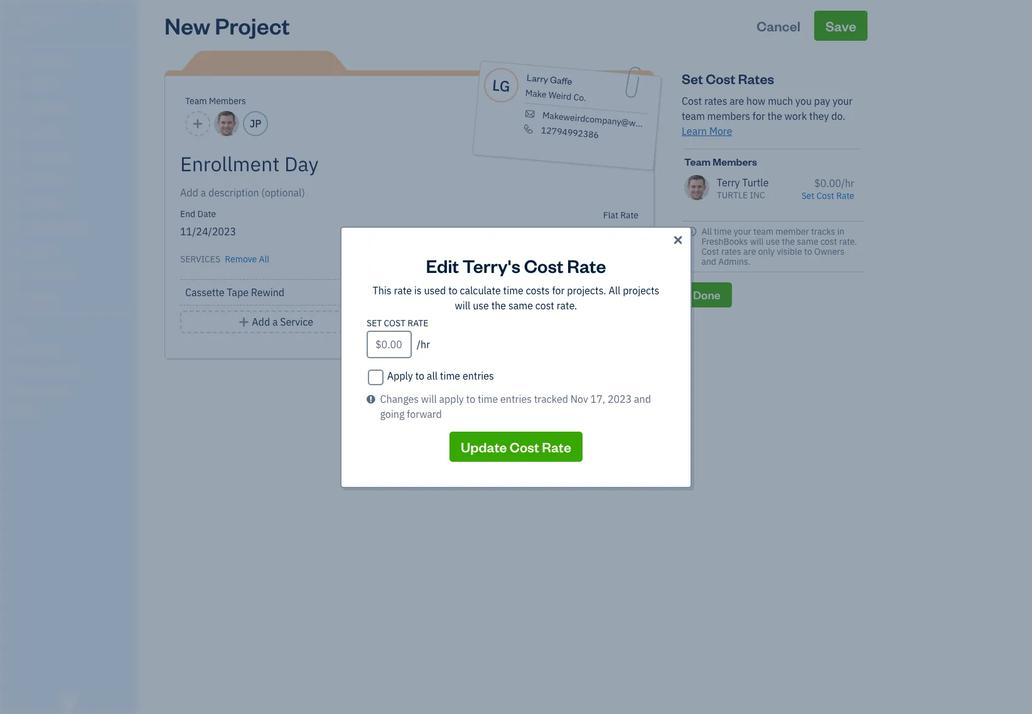 Task type: locate. For each thing, give the bounding box(es) containing it.
your up admins. at the right of the page
[[734, 226, 752, 237]]

cost inside all time your team member tracks in freshbooks will use the same cost rate. cost rates are only visible to owners and admins.
[[702, 246, 719, 257]]

0 vertical spatial turtle
[[10, 11, 46, 24]]

0 vertical spatial inc
[[48, 11, 66, 24]]

remove all button
[[223, 249, 269, 267]]

0 horizontal spatial /hr
[[417, 338, 430, 351]]

1 vertical spatial set
[[802, 190, 815, 202]]

2 vertical spatial all
[[609, 284, 621, 297]]

the inside cost rates are how much you pay your team members for the work they do. learn more
[[768, 110, 783, 122]]

0 horizontal spatial cost
[[536, 299, 555, 312]]

all inside all time your team member tracks in freshbooks will use the same cost rate. cost rates are only visible to owners and admins.
[[702, 226, 712, 237]]

/hr down rate
[[417, 338, 430, 351]]

and inside all time your team member tracks in freshbooks will use the same cost rate. cost rates are only visible to owners and admins.
[[702, 256, 717, 267]]

flat
[[603, 210, 619, 221]]

1 horizontal spatial use
[[766, 236, 780, 247]]

1 horizontal spatial cost
[[821, 236, 837, 247]]

team members up terry at right top
[[685, 155, 757, 168]]

team members up add team member icon
[[185, 95, 246, 107]]

set up the learn
[[682, 70, 703, 87]]

End date in  format text field
[[180, 225, 409, 238]]

1 vertical spatial /hr
[[417, 338, 430, 351]]

1 vertical spatial the
[[782, 236, 795, 247]]

1 horizontal spatial for
[[753, 110, 765, 122]]

entries left tracked
[[501, 393, 532, 405]]

rate. inside this rate is used to calculate time costs for projects. all projects will use the same cost rate.
[[557, 299, 577, 312]]

terry turtle turtle inc
[[717, 176, 769, 201]]

visible
[[777, 246, 802, 257]]

0 horizontal spatial will
[[421, 393, 437, 405]]

your
[[833, 95, 853, 107], [734, 226, 752, 237]]

for inside this rate is used to calculate time costs for projects. all projects will use the same cost rate.
[[552, 284, 565, 297]]

close image
[[672, 233, 685, 248]]

/hr
[[842, 177, 855, 190], [417, 338, 430, 351]]

1 vertical spatial cost
[[536, 299, 555, 312]]

$0.00
[[815, 177, 842, 190]]

apply
[[387, 370, 413, 382]]

to
[[805, 246, 813, 257], [448, 284, 458, 297], [415, 370, 425, 382], [466, 393, 476, 405]]

rate down tracked
[[542, 438, 572, 456]]

entries inside changes will apply to time entries tracked nov 17, 2023 and going forward
[[501, 393, 532, 405]]

will up forward
[[421, 393, 437, 405]]

hours:
[[571, 313, 601, 326]]

1 horizontal spatial same
[[797, 236, 819, 247]]

will inside this rate is used to calculate time costs for projects. all projects will use the same cost rate.
[[455, 299, 471, 312]]

rate
[[837, 190, 855, 202], [621, 210, 639, 221], [567, 253, 606, 277], [542, 438, 572, 456]]

1 vertical spatial and
[[634, 393, 651, 405]]

Amount (USD) text field
[[603, 225, 631, 238]]

settings image
[[9, 406, 134, 416]]

1 horizontal spatial team members
[[685, 155, 757, 168]]

inc inside terry turtle turtle inc
[[750, 190, 765, 201]]

team
[[185, 95, 207, 107], [685, 155, 711, 168]]

/hr up set cost rate button
[[842, 177, 855, 190]]

to right used
[[448, 284, 458, 297]]

team up add team member icon
[[185, 95, 207, 107]]

1 horizontal spatial /hr
[[842, 177, 855, 190]]

1 horizontal spatial inc
[[750, 190, 765, 201]]

rates up members
[[705, 95, 728, 107]]

will up admins. at the right of the page
[[750, 236, 764, 247]]

1 vertical spatial team
[[685, 155, 711, 168]]

0 vertical spatial your
[[833, 95, 853, 107]]

2 horizontal spatial will
[[750, 236, 764, 247]]

rate. right tracks
[[839, 236, 857, 247]]

tracks
[[811, 226, 836, 237]]

0 horizontal spatial and
[[634, 393, 651, 405]]

2 vertical spatial the
[[492, 299, 506, 312]]

0 horizontal spatial for
[[552, 284, 565, 297]]

changes will apply to time entries tracked nov 17, 2023 and going forward
[[380, 393, 651, 420]]

1 horizontal spatial rate.
[[839, 236, 857, 247]]

turtle
[[10, 11, 46, 24], [717, 190, 748, 201]]

time left costs
[[503, 284, 524, 297]]

0 horizontal spatial members
[[209, 95, 246, 107]]

0 horizontal spatial inc
[[48, 11, 66, 24]]

used
[[424, 284, 446, 297]]

set
[[367, 317, 382, 329]]

all left remove project service icon
[[609, 284, 621, 297]]

will
[[750, 236, 764, 247], [455, 299, 471, 312], [421, 393, 437, 405]]

team members
[[185, 95, 246, 107], [685, 155, 757, 168]]

0 vertical spatial /hr
[[842, 177, 855, 190]]

1 vertical spatial for
[[552, 284, 565, 297]]

to inside changes will apply to time entries tracked nov 17, 2023 and going forward
[[466, 393, 476, 405]]

cost
[[706, 70, 736, 87], [682, 95, 702, 107], [817, 190, 835, 202], [702, 246, 719, 257], [524, 253, 564, 277], [510, 438, 539, 456]]

0 vertical spatial same
[[797, 236, 819, 247]]

1 vertical spatial are
[[744, 246, 756, 257]]

1 horizontal spatial all
[[609, 284, 621, 297]]

1 vertical spatial rates
[[722, 246, 742, 257]]

1 vertical spatial entries
[[501, 393, 532, 405]]

0 vertical spatial cost
[[821, 236, 837, 247]]

service
[[280, 316, 313, 328]]

end date
[[180, 209, 216, 220]]

0 vertical spatial set
[[682, 70, 703, 87]]

will down calculate
[[455, 299, 471, 312]]

forward
[[407, 408, 442, 420]]

0 vertical spatial team members
[[185, 95, 246, 107]]

cost inside this rate is used to calculate time costs for projects. all projects will use the same cost rate.
[[536, 299, 555, 312]]

0 horizontal spatial same
[[509, 299, 533, 312]]

1 vertical spatial use
[[473, 299, 489, 312]]

2 vertical spatial will
[[421, 393, 437, 405]]

cost inside button
[[510, 438, 539, 456]]

rates left the only
[[722, 246, 742, 257]]

rate up projects.
[[567, 253, 606, 277]]

0 horizontal spatial team
[[185, 95, 207, 107]]

team up the only
[[754, 226, 774, 237]]

all
[[702, 226, 712, 237], [259, 254, 269, 265], [609, 284, 621, 297]]

/hr inside edit terry's cost rate dialog
[[417, 338, 430, 351]]

cost left in
[[821, 236, 837, 247]]

save button
[[814, 11, 868, 41]]

the down much
[[768, 110, 783, 122]]

1 horizontal spatial entries
[[501, 393, 532, 405]]

rates
[[705, 95, 728, 107], [722, 246, 742, 257]]

terry
[[717, 176, 740, 189]]

jp
[[250, 117, 261, 130]]

team up the learn
[[682, 110, 705, 122]]

0 horizontal spatial team members
[[185, 95, 246, 107]]

cost
[[821, 236, 837, 247], [536, 299, 555, 312]]

time right all
[[440, 370, 460, 382]]

team inside all time your team member tracks in freshbooks will use the same cost rate. cost rates are only visible to owners and admins.
[[754, 226, 774, 237]]

0 vertical spatial all
[[702, 226, 712, 237]]

and
[[702, 256, 717, 267], [634, 393, 651, 405]]

1 horizontal spatial set
[[802, 190, 815, 202]]

rate. up total hours:
[[557, 299, 577, 312]]

0 vertical spatial for
[[753, 110, 765, 122]]

items and services image
[[9, 366, 134, 376]]

0 vertical spatial rate.
[[839, 236, 857, 247]]

0 horizontal spatial team
[[682, 110, 705, 122]]

rates inside all time your team member tracks in freshbooks will use the same cost rate. cost rates are only visible to owners and admins.
[[722, 246, 742, 257]]

do.
[[832, 110, 846, 122]]

projects
[[623, 284, 660, 297]]

time right apply
[[478, 393, 498, 405]]

members
[[708, 110, 751, 122]]

add
[[252, 316, 270, 328]]

report image
[[8, 293, 23, 306]]

project
[[215, 11, 290, 40]]

1 vertical spatial your
[[734, 226, 752, 237]]

time
[[714, 226, 732, 237], [503, 284, 524, 297], [440, 370, 460, 382], [478, 393, 498, 405]]

0 horizontal spatial turtle
[[10, 11, 46, 24]]

rate.
[[839, 236, 857, 247], [557, 299, 577, 312]]

work
[[785, 110, 807, 122]]

to inside all time your team member tracks in freshbooks will use the same cost rate. cost rates are only visible to owners and admins.
[[805, 246, 813, 257]]

for inside cost rates are how much you pay your team members for the work they do. learn more
[[753, 110, 765, 122]]

cassette tape rewind
[[185, 286, 285, 299]]

to right apply
[[466, 393, 476, 405]]

cost up the learn
[[682, 95, 702, 107]]

project image
[[8, 198, 23, 210]]

1 vertical spatial turtle
[[717, 190, 748, 201]]

set down $0.00
[[802, 190, 815, 202]]

rate inside $0.00 /hr set cost rate
[[837, 190, 855, 202]]

for down how
[[753, 110, 765, 122]]

your up do.
[[833, 95, 853, 107]]

inc inside turtle inc owner
[[48, 11, 66, 24]]

2023
[[608, 393, 632, 405]]

1 horizontal spatial and
[[702, 256, 717, 267]]

rate down $0.00
[[837, 190, 855, 202]]

terry's
[[463, 253, 521, 277]]

the inside all time your team member tracks in freshbooks will use the same cost rate. cost rates are only visible to owners and admins.
[[782, 236, 795, 247]]

time right info image
[[714, 226, 732, 237]]

0 horizontal spatial use
[[473, 299, 489, 312]]

set inside $0.00 /hr set cost rate
[[802, 190, 815, 202]]

payment image
[[8, 150, 23, 163]]

1 horizontal spatial turtle
[[717, 190, 748, 201]]

rate
[[394, 284, 412, 297]]

0 vertical spatial rates
[[705, 95, 728, 107]]

cost down the 0h 00m text box
[[536, 299, 555, 312]]

all right remove
[[259, 254, 269, 265]]

cost down $0.00
[[817, 190, 835, 202]]

and right 2023
[[634, 393, 651, 405]]

the down calculate
[[492, 299, 506, 312]]

and down the freshbooks
[[702, 256, 717, 267]]

1 horizontal spatial team
[[754, 226, 774, 237]]

0 vertical spatial use
[[766, 236, 780, 247]]

1 horizontal spatial team
[[685, 155, 711, 168]]

0 horizontal spatial entries
[[463, 370, 494, 382]]

update cost rate button
[[450, 432, 583, 462]]

cost inside all time your team member tracks in freshbooks will use the same cost rate. cost rates are only visible to owners and admins.
[[821, 236, 837, 247]]

2 horizontal spatial all
[[702, 226, 712, 237]]

to right visible
[[805, 246, 813, 257]]

turtle down terry at right top
[[717, 190, 748, 201]]

add a service button
[[180, 311, 371, 333]]

exclamationcircle image
[[367, 392, 375, 407]]

for
[[753, 110, 765, 122], [552, 284, 565, 297]]

0 vertical spatial members
[[209, 95, 246, 107]]

new
[[165, 11, 210, 40]]

17,
[[591, 393, 605, 405]]

only
[[758, 246, 775, 257]]

0 vertical spatial are
[[730, 95, 744, 107]]

0 vertical spatial and
[[702, 256, 717, 267]]

0 vertical spatial entries
[[463, 370, 494, 382]]

tracked
[[534, 393, 568, 405]]

0 vertical spatial team
[[185, 95, 207, 107]]

0 horizontal spatial all
[[259, 254, 269, 265]]

timer image
[[8, 222, 23, 234]]

all right info image
[[702, 226, 712, 237]]

same inside this rate is used to calculate time costs for projects. all projects will use the same cost rate.
[[509, 299, 533, 312]]

rate inside button
[[542, 438, 572, 456]]

turtle up the owner
[[10, 11, 46, 24]]

money image
[[8, 246, 23, 258]]

0 vertical spatial the
[[768, 110, 783, 122]]

0 vertical spatial team
[[682, 110, 705, 122]]

client image
[[8, 79, 23, 91]]

team down the learn
[[685, 155, 711, 168]]

cost right "update"
[[510, 438, 539, 456]]

the right the only
[[782, 236, 795, 247]]

1 vertical spatial will
[[455, 299, 471, 312]]

1 vertical spatial rate.
[[557, 299, 577, 312]]

tape
[[227, 286, 249, 299]]

cost left rates
[[706, 70, 736, 87]]

0 vertical spatial will
[[750, 236, 764, 247]]

turtle inside terry turtle turtle inc
[[717, 190, 748, 201]]

entries up apply
[[463, 370, 494, 382]]

1 vertical spatial same
[[509, 299, 533, 312]]

for right costs
[[552, 284, 565, 297]]

1 horizontal spatial will
[[455, 299, 471, 312]]

per
[[623, 251, 639, 263]]

0 horizontal spatial rate.
[[557, 299, 577, 312]]

cost right close image at right top
[[702, 246, 719, 257]]

cancel
[[757, 17, 801, 35]]

1 vertical spatial inc
[[750, 190, 765, 201]]

owner
[[10, 25, 33, 35]]

edit terry's cost rate dialog
[[0, 211, 1032, 503]]

1 vertical spatial members
[[713, 155, 757, 168]]

remove
[[225, 254, 257, 265]]

edit terry's cost rate
[[426, 253, 606, 277]]

1 horizontal spatial your
[[833, 95, 853, 107]]

is
[[414, 284, 422, 297]]

0 horizontal spatial your
[[734, 226, 752, 237]]

done button
[[682, 283, 732, 308]]

1 horizontal spatial members
[[713, 155, 757, 168]]

end
[[180, 209, 195, 220]]

1 vertical spatial team
[[754, 226, 774, 237]]

are up members
[[730, 95, 744, 107]]

hours per service
[[591, 251, 639, 278]]

are left the only
[[744, 246, 756, 257]]



Task type: vqa. For each thing, say whether or not it's contained in the screenshot.
Total Amount Paid
no



Task type: describe. For each thing, give the bounding box(es) containing it.
rates inside cost rates are how much you pay your team members for the work they do. learn more
[[705, 95, 728, 107]]

chart image
[[8, 269, 23, 282]]

learn
[[682, 125, 707, 138]]

update
[[461, 438, 507, 456]]

your inside all time your team member tracks in freshbooks will use the same cost rate. cost rates are only visible to owners and admins.
[[734, 226, 752, 237]]

nov
[[571, 393, 588, 405]]

to left all
[[415, 370, 425, 382]]

your inside cost rates are how much you pay your team members for the work they do. learn more
[[833, 95, 853, 107]]

costs
[[526, 284, 550, 297]]

calculate
[[460, 284, 501, 297]]

$0.00 /hr set cost rate
[[802, 177, 855, 202]]

a
[[273, 316, 278, 328]]

hours
[[591, 251, 621, 263]]

time inside all time your team member tracks in freshbooks will use the same cost rate. cost rates are only visible to owners and admins.
[[714, 226, 732, 237]]

cancel button
[[746, 11, 812, 41]]

same inside all time your team member tracks in freshbooks will use the same cost rate. cost rates are only visible to owners and admins.
[[797, 236, 819, 247]]

services
[[180, 254, 220, 265]]

/hr inside $0.00 /hr set cost rate
[[842, 177, 855, 190]]

more
[[710, 125, 733, 138]]

cassette
[[185, 286, 225, 299]]

invoice image
[[8, 126, 23, 139]]

are inside all time your team member tracks in freshbooks will use the same cost rate. cost rates are only visible to owners and admins.
[[744, 246, 756, 257]]

admins.
[[719, 256, 751, 267]]

dashboard image
[[8, 55, 23, 67]]

owners
[[815, 246, 845, 257]]

new project
[[165, 11, 290, 40]]

rate
[[408, 317, 429, 329]]

cost up costs
[[524, 253, 564, 277]]

you
[[796, 95, 812, 107]]

main element
[[0, 0, 170, 715]]

save
[[826, 17, 857, 35]]

all time your team member tracks in freshbooks will use the same cost rate. cost rates are only visible to owners and admins.
[[702, 226, 857, 267]]

all inside this rate is used to calculate time costs for projects. all projects will use the same cost rate.
[[609, 284, 621, 297]]

apply to all time entries
[[387, 370, 494, 382]]

add team member image
[[192, 116, 204, 131]]

to inside this rate is used to calculate time costs for projects. all projects will use the same cost rate.
[[448, 284, 458, 297]]

team members image
[[9, 345, 134, 355]]

0 horizontal spatial set
[[682, 70, 703, 87]]

Amount (USD) text field
[[367, 331, 412, 358]]

expense image
[[8, 174, 23, 187]]

freshbooks
[[702, 236, 748, 247]]

are inside cost rates are how much you pay your team members for the work they do. learn more
[[730, 95, 744, 107]]

1 vertical spatial team members
[[685, 155, 757, 168]]

how
[[747, 95, 766, 107]]

rewind
[[251, 286, 285, 299]]

much
[[768, 95, 793, 107]]

turtle
[[743, 176, 769, 189]]

rates
[[738, 70, 774, 87]]

date
[[198, 209, 216, 220]]

rate. inside all time your team member tracks in freshbooks will use the same cost rate. cost rates are only visible to owners and admins.
[[839, 236, 857, 247]]

learn more link
[[682, 125, 733, 138]]

turtle inc owner
[[10, 11, 66, 35]]

member
[[776, 226, 809, 237]]

and inside changes will apply to time entries tracked nov 17, 2023 and going forward
[[634, 393, 651, 405]]

edit
[[426, 253, 459, 277]]

time inside changes will apply to time entries tracked nov 17, 2023 and going forward
[[478, 393, 498, 405]]

team inside cost rates are how much you pay your team members for the work they do. learn more
[[682, 110, 705, 122]]

going
[[380, 408, 405, 420]]

service
[[604, 266, 639, 278]]

time inside this rate is used to calculate time costs for projects. all projects will use the same cost rate.
[[503, 284, 524, 297]]

use inside all time your team member tracks in freshbooks will use the same cost rate. cost rates are only visible to owners and admins.
[[766, 236, 780, 247]]

changes
[[380, 393, 419, 405]]

cost
[[384, 317, 406, 329]]

cost inside $0.00 /hr set cost rate
[[817, 190, 835, 202]]

bank connections image
[[9, 386, 134, 396]]

they
[[810, 110, 829, 122]]

update cost rate
[[461, 438, 572, 456]]

all
[[427, 370, 438, 382]]

pay
[[814, 95, 831, 107]]

turtle inside turtle inc owner
[[10, 11, 46, 24]]

info image
[[687, 227, 697, 237]]

use inside this rate is used to calculate time costs for projects. all projects will use the same cost rate.
[[473, 299, 489, 312]]

1 vertical spatial all
[[259, 254, 269, 265]]

add a service
[[252, 316, 313, 328]]

set cost rates
[[682, 70, 774, 87]]

rate right 'flat'
[[621, 210, 639, 221]]

flat rate
[[603, 210, 639, 221]]

apps image
[[9, 325, 134, 335]]

apply
[[439, 393, 464, 405]]

plus image
[[238, 315, 250, 330]]

in
[[838, 226, 845, 237]]

services remove all
[[180, 254, 269, 265]]

done
[[693, 288, 721, 302]]

estimate image
[[8, 102, 23, 115]]

total
[[547, 313, 569, 326]]

set cost rate button
[[802, 190, 855, 202]]

this rate is used to calculate time costs for projects. all projects will use the same cost rate.
[[373, 284, 660, 312]]

freshbooks image
[[59, 695, 79, 710]]

Project Description text field
[[180, 185, 526, 200]]

cost rates are how much you pay your team members for the work they do. learn more
[[682, 95, 853, 138]]

this
[[373, 284, 392, 297]]

will inside all time your team member tracks in freshbooks will use the same cost rate. cost rates are only visible to owners and admins.
[[750, 236, 764, 247]]

Project Name text field
[[180, 151, 526, 176]]

0h 00m text field
[[527, 286, 562, 299]]

cost inside cost rates are how much you pay your team members for the work they do. learn more
[[682, 95, 702, 107]]

remove project service image
[[625, 285, 636, 300]]

the inside this rate is used to calculate time costs for projects. all projects will use the same cost rate.
[[492, 299, 506, 312]]

set cost rate
[[367, 317, 429, 329]]

total hours:
[[547, 313, 601, 326]]

will inside changes will apply to time entries tracked nov 17, 2023 and going forward
[[421, 393, 437, 405]]

projects.
[[567, 284, 607, 297]]



